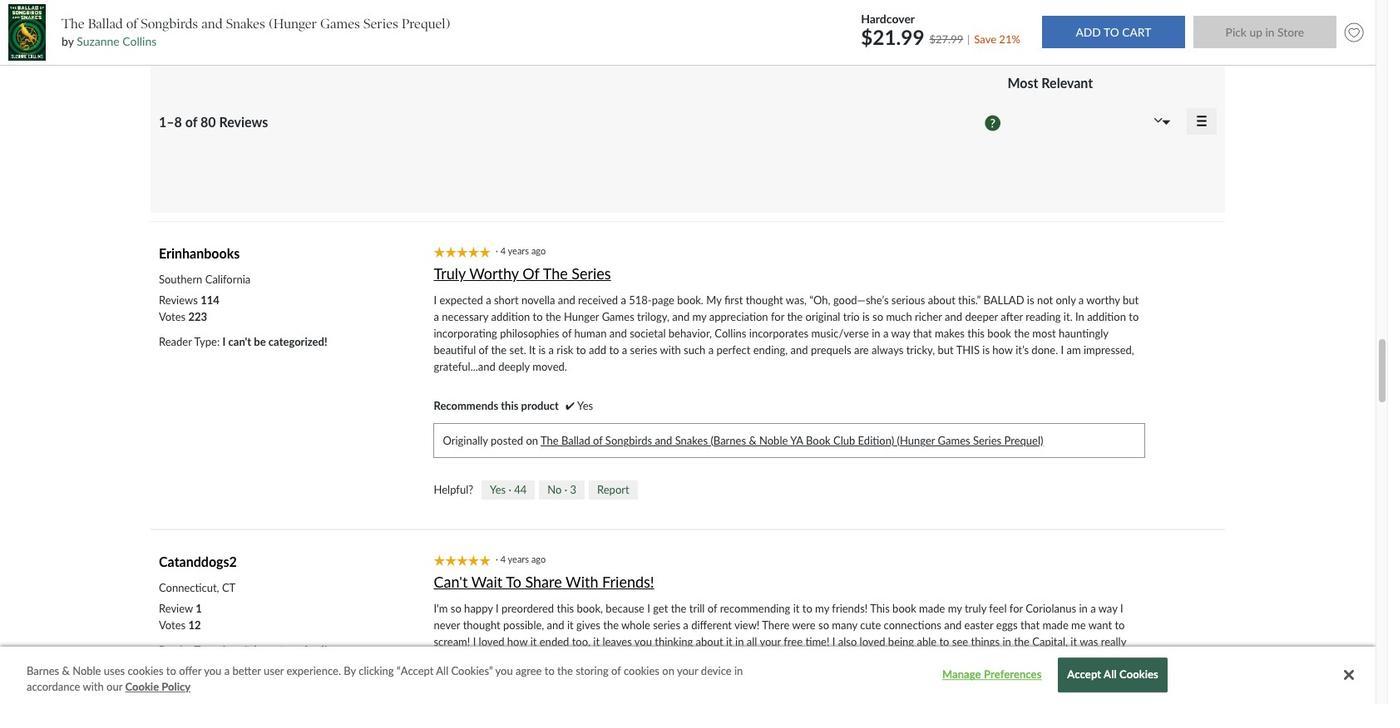 Task type: describe. For each thing, give the bounding box(es) containing it.
california
[[205, 273, 251, 286]]

$21.99
[[861, 25, 925, 49]]

manage
[[942, 669, 981, 682]]

policy
[[162, 681, 191, 694]]

a left 'risk'
[[549, 344, 554, 357]]

to right the agree
[[545, 665, 555, 678]]

1 vertical spatial made
[[1043, 619, 1069, 633]]

0 horizontal spatial me
[[518, 653, 533, 666]]

categorized! for truly worthy of the series
[[269, 335, 327, 349]]

not
[[1037, 294, 1053, 307]]

unique
[[434, 653, 466, 666]]

2 horizontal spatial my
[[948, 603, 962, 616]]

1 vertical spatial about
[[696, 636, 723, 649]]

223
[[188, 310, 207, 324]]

it left 'gives'
[[567, 619, 574, 633]]

a right such
[[709, 344, 714, 357]]

0 horizontal spatial want
[[481, 669, 505, 683]]

incorporating
[[434, 327, 497, 340]]

of down incorporating
[[479, 344, 488, 357]]

catanddogs2 button
[[159, 554, 237, 570]]

years for to
[[508, 554, 529, 565]]

yes · 44
[[490, 483, 527, 496]]

this left book,
[[557, 603, 574, 616]]

1
[[196, 603, 202, 616]]

set.
[[510, 344, 526, 357]]

storing
[[576, 665, 609, 678]]

you down whole
[[635, 636, 652, 649]]

0 horizontal spatial but
[[938, 344, 954, 357]]

happy
[[464, 603, 493, 616]]

book inside i'm so happy i preordered this book, because i get the trill of recommending it to my friends! this book made my truly feel for coriolanus in a way i never thought possible, and it gives the whole series a different view! there were so many cute connections and easter eggs that made me want to scream! i loved how it ended too, it leaves you thinking about it in all your free time!  i also loved being able to see things in the capital, it was really unique and made me question a lot of the opinions i've built from the trilogy. the characters are complex and keep you guessing, and even when they mess up i want more. i have a feeling i'll be talking about this for a long time.
[[893, 603, 917, 616]]

this left product
[[501, 399, 519, 413]]

1 vertical spatial for
[[1010, 603, 1023, 616]]

truly
[[965, 603, 987, 616]]

& inside barnes & noble uses cookies to offer you a better user experience. by clicking "accept all cookies" you agree to the storing of cookies on your device in accordance with our
[[62, 665, 70, 678]]

complex
[[889, 653, 928, 666]]

games inside the ballad of songbirds and snakes (hunger games series prequel) by suzanne collins
[[320, 16, 360, 31]]

· left 44
[[509, 483, 512, 496]]

reader for truly worthy of the series
[[159, 335, 192, 349]]

only
[[1056, 294, 1076, 307]]

1 horizontal spatial my
[[815, 603, 829, 616]]

agree
[[516, 665, 542, 678]]

1 cookies from the left
[[128, 665, 164, 678]]

of up novella
[[523, 264, 540, 283]]

you down things on the bottom right of page
[[976, 653, 994, 666]]

add to wishlist image
[[1341, 19, 1368, 46]]

the down novella
[[546, 310, 561, 324]]

a left necessary
[[434, 310, 439, 324]]

are inside i'm so happy i preordered this book, because i get the trill of recommending it to my friends! this book made my truly feel for coriolanus in a way i never thought possible, and it gives the whole series a different view! there were so many cute connections and easter eggs that made me want to scream! i loved how it ended too, it leaves you thinking about it in all your free time!  i also loved being able to see things in the capital, it was really unique and made me question a lot of the opinions i've built from the trilogy. the characters are complex and keep you guessing, and even when they mess up i want more. i have a feeling i'll be talking about this for a long time.
[[871, 653, 886, 666]]

1 addition from the left
[[491, 310, 530, 324]]

a right add on the left
[[622, 344, 627, 357]]

is right this
[[983, 344, 990, 357]]

book inside i expected a short novella and received a 518-page book. my first thought was, "oh, good—she's serious about this." ballad is not only a worthy but a necessary addition to the hunger games trilogy, and my appreciation for the original trio is so much richer and deeper after reading it. in addition to incorporating philosophies of human and societal behavior, collins incorporates music/verse in a way that makes this book the most hauntingly beautiful of the set. it is a risk to add to a series with such a perfect ending, and prequels are always tricky, but this is how it's done. i am impressed, grateful...and deeply moved.
[[988, 327, 1012, 340]]

capital,
[[1033, 636, 1068, 649]]

most
[[1033, 327, 1056, 340]]

1 vertical spatial snakes
[[675, 434, 708, 448]]

built
[[696, 653, 717, 666]]

easter
[[965, 619, 994, 633]]

reviews inside southern california reviews 114 votes 223
[[159, 294, 198, 307]]

keep
[[951, 653, 974, 666]]

the down leaves at bottom left
[[615, 653, 631, 666]]

i left have
[[537, 669, 540, 683]]

to right 'risk'
[[576, 344, 586, 357]]

to up were
[[803, 603, 813, 616]]

a left lot
[[580, 653, 585, 666]]

hardcover
[[861, 11, 915, 25]]

reader for ·
[[159, 644, 192, 658]]

all inside the accept all cookies button
[[1104, 669, 1117, 682]]

guessing,
[[997, 653, 1040, 666]]

trill
[[689, 603, 705, 616]]

i down the connecticut, ct review 1 votes 12
[[223, 644, 226, 658]]

series inside i'm so happy i preordered this book, because i get the trill of recommending it to my friends! this book made my truly feel for coriolanus in a way i never thought possible, and it gives the whole series a different view! there were so many cute connections and easter eggs that made me want to scream! i loved how it ended too, it leaves you thinking about it in all your free time!  i also loved being able to see things in the capital, it was really unique and made me question a lot of the opinions i've built from the trilogy. the characters are complex and keep you guessing, and even when they mess up i want more. i have a feeling i'll be talking about this for a long time.
[[653, 619, 681, 633]]

your inside barnes & noble uses cookies to offer you a better user experience. by clicking "accept all cookies" you agree to the storing of cookies on your device in accordance with our
[[677, 665, 698, 678]]

to right wait
[[506, 573, 521, 591]]

to down novella
[[533, 310, 543, 324]]

by
[[62, 34, 74, 48]]

preordered
[[502, 603, 554, 616]]

i right happy
[[496, 603, 499, 616]]

1 vertical spatial (hunger
[[897, 434, 935, 448]]

makes
[[935, 327, 965, 340]]

from
[[720, 653, 742, 666]]

in left all
[[735, 636, 744, 649]]

i'm
[[434, 603, 448, 616]]

of right trill
[[708, 603, 717, 616]]

2 vertical spatial about
[[673, 669, 701, 683]]

· 4 years ago for of
[[496, 246, 551, 256]]

0 vertical spatial reviews
[[219, 114, 268, 130]]

club
[[834, 434, 855, 448]]

gives
[[577, 619, 601, 633]]

list for ·
[[159, 601, 202, 634]]

opinions
[[634, 653, 674, 666]]

can't for ·
[[228, 644, 251, 658]]

you right offer
[[204, 665, 222, 678]]

no · 3
[[548, 483, 577, 496]]

2 addition from the left
[[1087, 310, 1126, 324]]

no
[[548, 483, 562, 496]]

philosophies
[[500, 327, 559, 340]]

never
[[434, 619, 460, 633]]

a left short
[[486, 294, 491, 307]]

to up really at bottom right
[[1115, 619, 1125, 633]]

1 horizontal spatial yes
[[577, 399, 593, 413]]

manage preferences
[[942, 669, 1042, 682]]

on inside barnes & noble uses cookies to offer you a better user experience. by clicking "accept all cookies" you agree to the storing of cookies on your device in accordance with our
[[662, 665, 675, 678]]

richer
[[915, 310, 942, 324]]

i left the get
[[647, 603, 650, 616]]

after
[[1001, 310, 1023, 324]]

the up guessing,
[[1014, 636, 1030, 649]]

1 vertical spatial songbirds
[[606, 434, 652, 448]]

0 vertical spatial series
[[572, 264, 611, 283]]

accept all cookies button
[[1058, 659, 1168, 693]]

experience.
[[287, 665, 341, 678]]

all
[[747, 636, 757, 649]]

i down southern california reviews 114 votes 223
[[223, 335, 226, 349]]

up
[[461, 669, 473, 683]]

thought inside i'm so happy i preordered this book, because i get the trill of recommending it to my friends! this book made my truly feel for coriolanus in a way i never thought possible, and it gives the whole series a different view! there were so many cute connections and easter eggs that made me want to scream! i loved how it ended too, it leaves you thinking about it in all your free time!  i also loved being able to see things in the capital, it was really unique and made me question a lot of the opinions i've built from the trilogy. the characters are complex and keep you guessing, and even when they mess up i want more. i have a feeling i'll be talking about this for a long time.
[[463, 619, 501, 633]]

recommends this product ✔ yes
[[434, 399, 593, 413]]

2 horizontal spatial games
[[938, 434, 971, 448]]

the up it's
[[1014, 327, 1030, 340]]

i up really at bottom right
[[1121, 603, 1124, 616]]

to right add on the left
[[609, 344, 619, 357]]

noble inside barnes & noble uses cookies to offer you a better user experience. by clicking "accept all cookies" you agree to the storing of cookies on your device in accordance with our
[[72, 665, 101, 678]]

review
[[159, 603, 193, 616]]

i've
[[677, 653, 693, 666]]

a right have
[[568, 669, 574, 683]]

way inside i expected a short novella and received a 518-page book. my first thought was, "oh, good—she's serious about this." ballad is not only a worthy but a necessary addition to the hunger games trilogy, and my appreciation for the original trio is so much richer and deeper after reading it. in addition to incorporating philosophies of human and societal behavior, collins incorporates music/verse in a way that makes this book the most hauntingly beautiful of the set. it is a risk to add to a series with such a perfect ending, and prequels are always tricky, but this is how it's done. i am impressed, grateful...and deeply moved.
[[891, 327, 910, 340]]

the up leaves at bottom left
[[603, 619, 619, 633]]

necessary
[[442, 310, 488, 324]]

more.
[[507, 669, 534, 683]]

≡
[[1196, 110, 1208, 132]]

1 horizontal spatial want
[[1089, 619, 1112, 633]]

the up novella
[[543, 264, 568, 283]]

the down all
[[745, 653, 761, 666]]

0 vertical spatial me
[[1072, 619, 1086, 633]]

erinhanbooks button
[[159, 246, 240, 261]]

long
[[748, 669, 768, 683]]

of up the report
[[593, 434, 603, 448]]

you left the agree
[[495, 665, 513, 678]]

with inside barnes & noble uses cookies to offer you a better user experience. by clicking "accept all cookies" you agree to the storing of cookies on your device in accordance with our
[[83, 681, 104, 694]]

the left set.
[[491, 344, 507, 357]]

series inside i expected a short novella and received a 518-page book. my first thought was, "oh, good—she's serious about this." ballad is not only a worthy but a necessary addition to the hunger games trilogy, and my appreciation for the original trio is so much richer and deeper after reading it. in addition to incorporating philosophies of human and societal behavior, collins incorporates music/verse in a way that makes this book the most hauntingly beautiful of the set. it is a risk to add to a series with such a perfect ending, and prequels are always tricky, but this is how it's done. i am impressed, grateful...and deeply moved.
[[630, 344, 658, 357]]

your inside i'm so happy i preordered this book, because i get the trill of recommending it to my friends! this book made my truly feel for coriolanus in a way i never thought possible, and it gives the whole series a different view! there were so many cute connections and easter eggs that made me want to scream! i loved how it ended too, it leaves you thinking about it in all your free time!  i also loved being able to see things in the capital, it was really unique and made me question a lot of the opinions i've built from the trilogy. the characters are complex and keep you guessing, and even when they mess up i want more. i have a feeling i'll be talking about this for a long time.
[[760, 636, 781, 649]]

there
[[762, 619, 790, 633]]

appreciation
[[709, 310, 768, 324]]

to up "policy"
[[166, 665, 176, 678]]

3
[[570, 483, 577, 496]]

0 vertical spatial but
[[1123, 294, 1139, 307]]

suzanne collins link
[[77, 34, 157, 48]]

were
[[792, 619, 816, 633]]

was
[[1080, 636, 1098, 649]]

helpful?
[[434, 484, 473, 497]]

accept all cookies
[[1068, 669, 1159, 682]]

it up were
[[793, 603, 800, 616]]

connecticut, ct review 1 votes 12
[[159, 582, 236, 633]]

1 vertical spatial so
[[451, 603, 462, 616]]

votes for ·
[[159, 619, 186, 633]]

feel
[[989, 603, 1007, 616]]

2 cookies from the left
[[624, 665, 660, 678]]

get
[[653, 603, 668, 616]]

recommends
[[434, 399, 498, 413]]

eggs
[[996, 619, 1018, 633]]

the ballad of songbirds and snakes (barnes & noble ya book club edition) (hunger games series prequel) link
[[541, 434, 1044, 448]]

in inside i expected a short novella and received a 518-page book. my first thought was, "oh, good—she's serious about this." ballad is not only a worthy but a necessary addition to the hunger games trilogy, and my appreciation for the original trio is so much richer and deeper after reading it. in addition to incorporating philosophies of human and societal behavior, collins incorporates music/verse in a way that makes this book the most hauntingly beautiful of the set. it is a risk to add to a series with such a perfect ending, and prequels are always tricky, but this is how it's done. i am impressed, grateful...and deeply moved.
[[872, 327, 881, 340]]

ago for the
[[532, 246, 546, 256]]

many
[[832, 619, 858, 633]]

connections
[[884, 619, 942, 633]]

free
[[784, 636, 803, 649]]

that inside i expected a short novella and received a 518-page book. my first thought was, "oh, good—she's serious about this." ballad is not only a worthy but a necessary addition to the hunger games trilogy, and my appreciation for the original trio is so much richer and deeper after reading it. in addition to incorporating philosophies of human and societal behavior, collins incorporates music/verse in a way that makes this book the most hauntingly beautiful of the set. it is a risk to add to a series with such a perfect ending, and prequels are always tricky, but this is how it's done. i am impressed, grateful...and deeply moved.
[[913, 327, 932, 340]]

the right the get
[[671, 603, 687, 616]]

be for truly worthy of the series
[[254, 335, 266, 349]]

time.
[[771, 669, 795, 683]]

product
[[521, 399, 559, 413]]

1 horizontal spatial series
[[973, 434, 1002, 448]]

· up wait
[[496, 554, 498, 565]]

is right 'it'
[[539, 344, 546, 357]]

i left the am
[[1061, 344, 1064, 357]]

it up from
[[726, 636, 733, 649]]

i left also
[[833, 636, 836, 649]]

categorized! for ·
[[269, 644, 327, 658]]

too,
[[572, 636, 591, 649]]

1 horizontal spatial with
[[566, 573, 599, 591]]

a up the thinking
[[683, 619, 689, 633]]

ya
[[790, 434, 803, 448]]

it left the was
[[1071, 636, 1077, 649]]

possible,
[[503, 619, 544, 633]]

1 horizontal spatial so
[[819, 619, 829, 633]]

scream!
[[434, 636, 470, 649]]

can't wait to share with friends!
[[434, 573, 654, 591]]

a up the was
[[1091, 603, 1096, 616]]

cookie policy link
[[125, 680, 191, 696]]

4 for wait
[[501, 554, 506, 565]]

1 horizontal spatial noble
[[760, 434, 788, 448]]

suzanne
[[77, 34, 120, 48]]

with inside i expected a short novella and received a 518-page book. my first thought was, "oh, good—she's serious about this." ballad is not only a worthy but a necessary addition to the hunger games trilogy, and my appreciation for the original trio is so much richer and deeper after reading it. in addition to incorporating philosophies of human and societal behavior, collins incorporates music/verse in a way that makes this book the most hauntingly beautiful of the set. it is a risk to add to a series with such a perfect ending, and prequels are always tricky, but this is how it's done. i am impressed, grateful...and deeply moved.
[[660, 344, 681, 357]]

this down built
[[703, 669, 720, 683]]

44
[[514, 483, 527, 496]]

done.
[[1032, 344, 1058, 357]]

my
[[707, 294, 722, 307]]



Task type: vqa. For each thing, say whether or not it's contained in the screenshot.
(Barnes at the bottom right
yes



Task type: locate. For each thing, give the bounding box(es) containing it.
trilogy.
[[763, 653, 796, 666]]

1 horizontal spatial thought
[[746, 294, 783, 307]]

0 vertical spatial for
[[771, 310, 785, 324]]

1 reader from the top
[[159, 335, 192, 349]]

the up by
[[62, 16, 85, 31]]

1 votes from the top
[[159, 310, 186, 324]]

·
[[496, 246, 498, 256], [509, 483, 512, 496], [565, 483, 567, 496], [496, 554, 498, 565]]

0 horizontal spatial on
[[526, 434, 538, 448]]

0 horizontal spatial yes
[[490, 483, 506, 496]]

· left 3
[[565, 483, 567, 496]]

2 list from the top
[[159, 601, 202, 634]]

ballad
[[88, 16, 123, 31], [562, 434, 590, 448]]

ballad inside the ballad of songbirds and snakes (hunger games series prequel) by suzanne collins
[[88, 16, 123, 31]]

to up impressed,
[[1129, 310, 1139, 324]]

80
[[200, 114, 216, 130]]

made down coriolanus at bottom
[[1043, 619, 1069, 633]]

the ballad of songbirds and snakes (hunger games series prequel) image
[[8, 4, 45, 61]]

because
[[606, 603, 645, 616]]

"oh,
[[810, 294, 831, 307]]

votes for truly worthy of the series
[[159, 310, 186, 324]]

way inside i'm so happy i preordered this book, because i get the trill of recommending it to my friends! this book made my truly feel for coriolanus in a way i never thought possible, and it gives the whole series a different view! there were so many cute connections and easter eggs that made me want to scream! i loved how it ended too, it leaves you thinking about it in all your free time!  i also loved being able to see things in the capital, it was really unique and made me question a lot of the opinions i've built from the trilogy. the characters are complex and keep you guessing, and even when they mess up i want more. i have a feeling i'll be talking about this for a long time.
[[1099, 603, 1118, 616]]

1 vertical spatial prequel)
[[1005, 434, 1044, 448]]

1 years from the top
[[508, 246, 529, 256]]

(hunger inside the ballad of songbirds and snakes (hunger games series prequel) by suzanne collins
[[269, 16, 317, 31]]

be inside i'm so happy i preordered this book, because i get the trill of recommending it to my friends! this book made my truly feel for coriolanus in a way i never thought possible, and it gives the whole series a different view! there were so many cute connections and easter eggs that made me want to scream! i loved how it ended too, it leaves you thinking about it in all your free time!  i also loved being able to see things in the capital, it was really unique and made me question a lot of the opinions i've built from the trilogy. the characters are complex and keep you guessing, and even when they mess up i want more. i have a feeling i'll be talking about this for a long time.
[[624, 669, 636, 683]]

cookies up cookie
[[128, 665, 164, 678]]

ballad up suzanne
[[88, 16, 123, 31]]

0 vertical spatial your
[[760, 636, 781, 649]]

way up really at bottom right
[[1099, 603, 1118, 616]]

different
[[691, 619, 732, 633]]

games
[[320, 16, 360, 31], [602, 310, 635, 324], [938, 434, 971, 448]]

1 ago from the top
[[532, 246, 546, 256]]

characters
[[819, 653, 868, 666]]

of left 80
[[185, 114, 197, 130]]

it
[[529, 344, 536, 357]]

catanddogs2
[[159, 554, 237, 570]]

? button
[[985, 113, 1001, 133]]

accordance
[[27, 681, 80, 694]]

& up accordance
[[62, 665, 70, 678]]

1 horizontal spatial addition
[[1087, 310, 1126, 324]]

1–8
[[159, 114, 182, 130]]

of inside the ballad of songbirds and snakes (hunger games series prequel) by suzanne collins
[[126, 16, 137, 31]]

yes right ✔
[[577, 399, 593, 413]]

list down connecticut, at the bottom of the page
[[159, 601, 202, 634]]

accept
[[1068, 669, 1102, 682]]

a right the only
[[1079, 294, 1084, 307]]

the inside i'm so happy i preordered this book, because i get the trill of recommending it to my friends! this book made my truly feel for coriolanus in a way i never thought possible, and it gives the whole series a different view! there were so many cute connections and easter eggs that made me want to scream! i loved how it ended too, it leaves you thinking about it in all your free time!  i also loved being able to see things in the capital, it was really unique and made me question a lot of the opinions i've built from the trilogy. the characters are complex and keep you guessing, and even when they mess up i want more. i have a feeling i'll be talking about this for a long time.
[[798, 653, 816, 666]]

so right i'm
[[451, 603, 462, 616]]

2 4 from the top
[[501, 554, 506, 565]]

offer
[[179, 665, 201, 678]]

made
[[919, 603, 945, 616], [1043, 619, 1069, 633], [489, 653, 515, 666]]

1 vertical spatial that
[[1021, 619, 1040, 633]]

2 vertical spatial with
[[83, 681, 104, 694]]

thought up appreciation
[[746, 294, 783, 307]]

1 vertical spatial reader type: i can't be categorized!
[[159, 644, 327, 658]]

0 vertical spatial ballad
[[88, 16, 123, 31]]

2 vertical spatial for
[[723, 669, 737, 683]]

1 vertical spatial categorized!
[[269, 644, 327, 658]]

2 can't from the top
[[228, 644, 251, 658]]

my inside i expected a short novella and received a 518-page book. my first thought was, "oh, good—she's serious about this." ballad is not only a worthy but a necessary addition to the hunger games trilogy, and my appreciation for the original trio is so much richer and deeper after reading it. in addition to incorporating philosophies of human and societal behavior, collins incorporates music/verse in a way that makes this book the most hauntingly beautiful of the set. it is a risk to add to a series with such a perfect ending, and prequels are always tricky, but this is how it's done. i am impressed, grateful...and deeply moved.
[[693, 310, 707, 324]]

1 vertical spatial series
[[630, 344, 658, 357]]

page
[[652, 294, 675, 307]]

reviews down the southern
[[159, 294, 198, 307]]

the inside barnes & noble uses cookies to offer you a better user experience. by clicking "accept all cookies" you agree to the storing of cookies on your device in accordance with our
[[557, 665, 573, 678]]

southern california reviews 114 votes 223
[[159, 273, 251, 324]]

moved.
[[533, 360, 567, 374]]

of right "storing"
[[611, 665, 621, 678]]

a left long
[[739, 669, 745, 683]]

relevant
[[1042, 75, 1093, 91]]

i'm so happy i preordered this book, because i get the trill of recommending it to my friends! this book made my truly feel for coriolanus in a way i never thought possible, and it gives the whole series a different view! there were so many cute connections and easter eggs that made me want to scream! i loved how it ended too, it leaves you thinking about it in all your free time!  i also loved being able to see things in the capital, it was really unique and made me question a lot of the opinions i've built from the trilogy. the characters are complex and keep you guessing, and even when they mess up i want more. i have a feeling i'll be talking about this for a long time.
[[434, 603, 1138, 683]]

2 horizontal spatial the
[[798, 653, 816, 666]]

0 vertical spatial reader type: i can't be categorized!
[[159, 335, 327, 349]]

so up time!
[[819, 619, 829, 633]]

1 horizontal spatial the
[[541, 434, 559, 448]]

games inside i expected a short novella and received a 518-page book. my first thought was, "oh, good—she's serious about this." ballad is not only a worthy but a necessary addition to the hunger games trilogy, and my appreciation for the original trio is so much richer and deeper after reading it. in addition to incorporating philosophies of human and societal behavior, collins incorporates music/verse in a way that makes this book the most hauntingly beautiful of the set. it is a risk to add to a series with such a perfect ending, and prequels are always tricky, but this is how it's done. i am impressed, grateful...and deeply moved.
[[602, 310, 635, 324]]

1 vertical spatial list
[[159, 601, 202, 634]]

by
[[344, 665, 356, 678]]

addition right in
[[1087, 310, 1126, 324]]

was,
[[786, 294, 807, 307]]

but up impressed,
[[1123, 294, 1139, 307]]

· 4 years ago for to
[[496, 554, 551, 565]]

series down societal
[[630, 344, 658, 357]]

2 years from the top
[[508, 554, 529, 565]]

1 categorized! from the top
[[269, 335, 327, 349]]

0 vertical spatial yes
[[577, 399, 593, 413]]

mess
[[434, 669, 458, 683]]

report
[[597, 483, 629, 496]]

0 horizontal spatial how
[[507, 636, 528, 649]]

is left not
[[1027, 294, 1035, 307]]

$27.99
[[930, 32, 964, 45]]

original
[[806, 310, 841, 324]]

4 up wait
[[501, 554, 506, 565]]

my left truly
[[948, 603, 962, 616]]

0 vertical spatial noble
[[760, 434, 788, 448]]

cookies right i'll
[[624, 665, 660, 678]]

reader type: i can't be categorized! up better
[[159, 644, 327, 658]]

0 vertical spatial series
[[364, 16, 398, 31]]

for up incorporates
[[771, 310, 785, 324]]

serious
[[892, 294, 925, 307]]

want right up
[[481, 669, 505, 683]]

1 4 from the top
[[501, 246, 506, 256]]

are left always
[[854, 344, 869, 357]]

0 horizontal spatial ballad
[[88, 16, 123, 31]]

being
[[888, 636, 914, 649]]

for down from
[[723, 669, 737, 683]]

1 horizontal spatial ballad
[[562, 434, 590, 448]]

lot
[[588, 653, 600, 666]]

i left expected
[[434, 294, 437, 307]]

1 vertical spatial games
[[602, 310, 635, 324]]

✔
[[566, 399, 575, 413]]

thinking
[[655, 636, 693, 649]]

1 vertical spatial reviews
[[159, 294, 198, 307]]

collins inside the ballad of songbirds and snakes (hunger games series prequel) by suzanne collins
[[123, 34, 157, 48]]

votes inside the connecticut, ct review 1 votes 12
[[159, 619, 186, 633]]

for inside i expected a short novella and received a 518-page book. my first thought was, "oh, good—she's serious about this." ballad is not only a worthy but a necessary addition to the hunger games trilogy, and my appreciation for the original trio is so much richer and deeper after reading it. in addition to incorporating philosophies of human and societal behavior, collins incorporates music/verse in a way that makes this book the most hauntingly beautiful of the set. it is a risk to add to a series with such a perfect ending, and prequels are always tricky, but this is how it's done. i am impressed, grateful...and deeply moved.
[[771, 310, 785, 324]]

reviews right 80
[[219, 114, 268, 130]]

friends! up because
[[602, 573, 654, 591]]

clicking
[[359, 665, 394, 678]]

i expected a short novella and received a 518-page book. my first thought was, "oh, good—she's serious about this." ballad is not only a worthy but a necessary addition to the hunger games trilogy, and my appreciation for the original trio is so much richer and deeper after reading it. in addition to incorporating philosophies of human and societal behavior, collins incorporates music/verse in a way that makes this book the most hauntingly beautiful of the set. it is a risk to add to a series with such a perfect ending, and prequels are always tricky, but this is how it's done. i am impressed, grateful...and deeply moved.
[[434, 294, 1139, 374]]

even
[[1063, 653, 1086, 666]]

about inside i expected a short novella and received a 518-page book. my first thought was, "oh, good—she's serious about this." ballad is not only a worthy but a necessary addition to the hunger games trilogy, and my appreciation for the original trio is so much richer and deeper after reading it. in addition to incorporating philosophies of human and societal behavior, collins incorporates music/verse in a way that makes this book the most hauntingly beautiful of the set. it is a risk to add to a series with such a perfect ending, and prequels are always tricky, but this is how it's done. i am impressed, grateful...and deeply moved.
[[928, 294, 956, 307]]

(barnes
[[711, 434, 746, 448]]

music/verse
[[812, 327, 869, 340]]

southern
[[159, 273, 202, 286]]

in right coriolanus at bottom
[[1079, 603, 1088, 616]]

1 horizontal spatial for
[[771, 310, 785, 324]]

1 vertical spatial ballad
[[562, 434, 590, 448]]

but down 'makes'
[[938, 344, 954, 357]]

way
[[891, 327, 910, 340], [1099, 603, 1118, 616]]

518-
[[629, 294, 652, 307]]

1 vertical spatial friends!
[[832, 603, 868, 616]]

0 horizontal spatial are
[[854, 344, 869, 357]]

is right trio at the top right
[[863, 310, 870, 324]]

better
[[232, 665, 261, 678]]

votes
[[159, 310, 186, 324], [159, 619, 186, 633]]

how inside i expected a short novella and received a 518-page book. my first thought was, "oh, good—she's serious about this." ballad is not only a worthy but a necessary addition to the hunger games trilogy, and my appreciation for the original trio is so much richer and deeper after reading it. in addition to incorporating philosophies of human and societal behavior, collins incorporates music/verse in a way that makes this book the most hauntingly beautiful of the set. it is a risk to add to a series with such a perfect ending, and prequels are always tricky, but this is how it's done. i am impressed, grateful...and deeply moved.
[[993, 344, 1013, 357]]

2 reader from the top
[[159, 644, 192, 658]]

&
[[749, 434, 757, 448], [62, 665, 70, 678]]

privacy alert dialog
[[0, 647, 1376, 705]]

votes left 223
[[159, 310, 186, 324]]

preferences
[[984, 669, 1042, 682]]

cookie
[[125, 681, 159, 694]]

series down the get
[[653, 619, 681, 633]]

report button
[[589, 481, 638, 500]]

way down "much"
[[891, 327, 910, 340]]

2 loved from the left
[[860, 636, 886, 649]]

the
[[62, 16, 85, 31], [541, 434, 559, 448], [798, 653, 816, 666]]

this inside i expected a short novella and received a 518-page book. my first thought was, "oh, good—she's serious about this." ballad is not only a worthy but a necessary addition to the hunger games trilogy, and my appreciation for the original trio is so much richer and deeper after reading it. in addition to incorporating philosophies of human and societal behavior, collins incorporates music/verse in a way that makes this book the most hauntingly beautiful of the set. it is a risk to add to a series with such a perfect ending, and prequels are always tricky, but this is how it's done. i am impressed, grateful...and deeply moved.
[[968, 327, 985, 340]]

type: for ·
[[194, 644, 220, 658]]

on right posted
[[526, 434, 538, 448]]

yes left 44
[[490, 483, 506, 496]]

1 horizontal spatial how
[[993, 344, 1013, 357]]

with left such
[[660, 344, 681, 357]]

0 vertical spatial categorized!
[[269, 335, 327, 349]]

how inside i'm so happy i preordered this book, because i get the trill of recommending it to my friends! this book made my truly feel for coriolanus in a way i never thought possible, and it gives the whole series a different view! there were so many cute connections and easter eggs that made me want to scream! i loved how it ended too, it leaves you thinking about it in all your free time!  i also loved being able to see things in the capital, it was really unique and made me question a lot of the opinions i've built from the trilogy. the characters are complex and keep you guessing, and even when they mess up i want more. i have a feeling i'll be talking about this for a long time.
[[507, 636, 528, 649]]

0 vertical spatial years
[[508, 246, 529, 256]]

the inside the ballad of songbirds and snakes (hunger games series prequel) by suzanne collins
[[62, 16, 85, 31]]

0 horizontal spatial book
[[893, 603, 917, 616]]

1 horizontal spatial &
[[749, 434, 757, 448]]

0 horizontal spatial with
[[83, 681, 104, 694]]

truly worthy of the series
[[434, 264, 611, 283]]

1 vertical spatial collins
[[715, 327, 747, 340]]

1 vertical spatial how
[[507, 636, 528, 649]]

ago for share
[[532, 554, 546, 565]]

be
[[254, 335, 266, 349], [254, 644, 266, 658], [624, 669, 636, 683]]

talking
[[639, 669, 670, 683]]

0 horizontal spatial thought
[[463, 619, 501, 633]]

of up 'risk'
[[562, 327, 572, 340]]

cookies
[[1120, 669, 1159, 682]]

0 vertical spatial book
[[988, 327, 1012, 340]]

0 horizontal spatial way
[[891, 327, 910, 340]]

1 horizontal spatial me
[[1072, 619, 1086, 633]]

loved down the cute
[[860, 636, 886, 649]]

with left our
[[83, 681, 104, 694]]

list for truly worthy of the series
[[159, 292, 219, 325]]

content helpfulness group
[[434, 480, 638, 500]]

1 horizontal spatial way
[[1099, 603, 1118, 616]]

prequel)
[[402, 16, 450, 31], [1005, 434, 1044, 448]]

expected
[[440, 294, 483, 307]]

0 vertical spatial friends!
[[602, 573, 654, 591]]

0 horizontal spatial games
[[320, 16, 360, 31]]

for right the feel
[[1010, 603, 1023, 616]]

on
[[526, 434, 538, 448], [662, 665, 675, 678]]

so inside i expected a short novella and received a 518-page book. my first thought was, "oh, good—she's serious about this." ballad is not only a worthy but a necessary addition to the hunger games trilogy, and my appreciation for the original trio is so much richer and deeper after reading it. in addition to incorporating philosophies of human and societal behavior, collins incorporates music/verse in a way that makes this book the most hauntingly beautiful of the set. it is a risk to add to a series with such a perfect ending, and prequels are always tricky, but this is how it's done. i am impressed, grateful...and deeply moved.
[[873, 310, 884, 324]]

1 vertical spatial · 4 years ago
[[496, 554, 551, 565]]

0 vertical spatial collins
[[123, 34, 157, 48]]

that inside i'm so happy i preordered this book, because i get the trill of recommending it to my friends! this book made my truly feel for coriolanus in a way i never thought possible, and it gives the whole series a different view! there were so many cute connections and easter eggs that made me want to scream! i loved how it ended too, it leaves you thinking about it in all your free time!  i also loved being able to see things in the capital, it was really unique and made me question a lot of the opinions i've built from the trilogy. the characters are complex and keep you guessing, and even when they mess up i want more. i have a feeling i'll be talking about this for a long time.
[[1021, 619, 1040, 633]]

None submit
[[1042, 16, 1185, 49], [1194, 16, 1337, 49], [1042, 16, 1185, 49], [1194, 16, 1337, 49]]

connecticut,
[[159, 582, 219, 595]]

in down "eggs"
[[1003, 636, 1011, 649]]

0 vertical spatial &
[[749, 434, 757, 448]]

4 for worthy
[[501, 246, 506, 256]]

2 horizontal spatial made
[[1043, 619, 1069, 633]]

1 horizontal spatial loved
[[860, 636, 886, 649]]

the down product
[[541, 434, 559, 448]]

list containing review
[[159, 601, 202, 634]]

worthy right the only
[[1087, 294, 1120, 307]]

list
[[159, 292, 219, 325], [159, 601, 202, 634]]

1 vertical spatial votes
[[159, 619, 186, 633]]

add
[[589, 344, 607, 357]]

and inside the ballad of songbirds and snakes (hunger games series prequel) by suzanne collins
[[202, 16, 223, 31]]

see
[[952, 636, 968, 649]]

0 vertical spatial · 4 years ago
[[496, 246, 551, 256]]

0 horizontal spatial the
[[62, 16, 85, 31]]

wait
[[472, 573, 503, 591]]

1 vertical spatial type:
[[194, 644, 220, 658]]

1 vertical spatial thought
[[463, 619, 501, 633]]

1 vertical spatial noble
[[72, 665, 101, 678]]

are left complex
[[871, 653, 886, 666]]

1 list from the top
[[159, 292, 219, 325]]

a up always
[[883, 327, 889, 340]]

songbirds inside the ballad of songbirds and snakes (hunger games series prequel) by suzanne collins
[[141, 16, 198, 31]]

≡ button
[[1187, 108, 1217, 135]]

can't
[[434, 573, 468, 591]]

1 vertical spatial with
[[566, 573, 599, 591]]

our
[[107, 681, 122, 694]]

0 horizontal spatial (hunger
[[269, 16, 317, 31]]

addition
[[491, 310, 530, 324], [1087, 310, 1126, 324]]

years up share
[[508, 554, 529, 565]]

a inside barnes & noble uses cookies to offer you a better user experience. by clicking "accept all cookies" you agree to the storing of cookies on your device in accordance with our
[[224, 665, 230, 678]]

all down when
[[1104, 669, 1117, 682]]

time!
[[806, 636, 830, 649]]

list containing reviews
[[159, 292, 219, 325]]

0 horizontal spatial all
[[436, 665, 449, 678]]

are inside i expected a short novella and received a 518-page book. my first thought was, "oh, good—she's serious about this." ballad is not only a worthy but a necessary addition to the hunger games trilogy, and my appreciation for the original trio is so much richer and deeper after reading it. in addition to incorporating philosophies of human and societal behavior, collins incorporates music/verse in a way that makes this book the most hauntingly beautiful of the set. it is a risk to add to a series with such a perfect ending, and prequels are always tricky, but this is how it's done. i am impressed, grateful...and deeply moved.
[[854, 344, 869, 357]]

want up the was
[[1089, 619, 1112, 633]]

1–8 of 80 reviews alert
[[159, 114, 275, 130]]

a left the '518-'
[[621, 294, 626, 307]]

1 horizontal spatial book
[[988, 327, 1012, 340]]

1 vertical spatial the
[[541, 434, 559, 448]]

really
[[1101, 636, 1126, 649]]

1 vertical spatial &
[[62, 665, 70, 678]]

loved
[[479, 636, 505, 649], [860, 636, 886, 649]]

worthy inside i expected a short novella and received a 518-page book. my first thought was, "oh, good—she's serious about this." ballad is not only a worthy but a necessary addition to the hunger games trilogy, and my appreciation for the original trio is so much richer and deeper after reading it. in addition to incorporating philosophies of human and societal behavior, collins incorporates music/verse in a way that makes this book the most hauntingly beautiful of the set. it is a risk to add to a series with such a perfect ending, and prequels are always tricky, but this is how it's done. i am impressed, grateful...and deeply moved.
[[1087, 294, 1120, 307]]

collins inside i expected a short novella and received a 518-page book. my first thought was, "oh, good—she's serious about this." ballad is not only a worthy but a necessary addition to the hunger games trilogy, and my appreciation for the original trio is so much richer and deeper after reading it. in addition to incorporating philosophies of human and societal behavior, collins incorporates music/verse in a way that makes this book the most hauntingly beautiful of the set. it is a risk to add to a series with such a perfect ending, and prequels are always tricky, but this is how it's done. i am impressed, grateful...and deeply moved.
[[715, 327, 747, 340]]

1 horizontal spatial that
[[1021, 619, 1040, 633]]

0 horizontal spatial prequel)
[[402, 16, 450, 31]]

my up were
[[815, 603, 829, 616]]

0 horizontal spatial songbirds
[[141, 16, 198, 31]]

made up the connections
[[919, 603, 945, 616]]

· up truly worthy of the series
[[496, 246, 498, 256]]

1 vertical spatial can't
[[228, 644, 251, 658]]

votes inside southern california reviews 114 votes 223
[[159, 310, 186, 324]]

2 vertical spatial the
[[798, 653, 816, 666]]

be for ·
[[254, 644, 266, 658]]

0 vertical spatial about
[[928, 294, 956, 307]]

about down the different
[[696, 636, 723, 649]]

that right "eggs"
[[1021, 619, 1040, 633]]

1 · 4 years ago from the top
[[496, 246, 551, 256]]

noble left uses
[[72, 665, 101, 678]]

i right up
[[475, 669, 478, 683]]

type: for truly worthy of the series
[[194, 335, 220, 349]]

device
[[701, 665, 732, 678]]

1 reader type: i can't be categorized! from the top
[[159, 335, 327, 349]]

all inside barnes & noble uses cookies to offer you a better user experience. by clicking "accept all cookies" you agree to the storing of cookies on your device in accordance with our
[[436, 665, 449, 678]]

1 loved from the left
[[479, 636, 505, 649]]

0 vertical spatial made
[[919, 603, 945, 616]]

1 vertical spatial but
[[938, 344, 954, 357]]

thought inside i expected a short novella and received a 518-page book. my first thought was, "oh, good—she's serious about this." ballad is not only a worthy but a necessary addition to the hunger games trilogy, and my appreciation for the original trio is so much richer and deeper after reading it. in addition to incorporating philosophies of human and societal behavior, collins incorporates music/verse in a way that makes this book the most hauntingly beautiful of the set. it is a risk to add to a series with such a perfect ending, and prequels are always tricky, but this is how it's done. i am impressed, grateful...and deeply moved.
[[746, 294, 783, 307]]

0 horizontal spatial worthy
[[469, 264, 519, 283]]

novella
[[522, 294, 555, 307]]

of
[[126, 16, 137, 31], [185, 114, 197, 130], [523, 264, 540, 283], [562, 327, 572, 340], [479, 344, 488, 357], [593, 434, 603, 448], [708, 603, 717, 616], [603, 653, 613, 666], [611, 665, 621, 678]]

reader
[[159, 335, 192, 349], [159, 644, 192, 658]]

2 horizontal spatial so
[[873, 310, 884, 324]]

able
[[917, 636, 937, 649]]

series inside the ballad of songbirds and snakes (hunger games series prequel) by suzanne collins
[[364, 16, 398, 31]]

1 type: from the top
[[194, 335, 220, 349]]

0 vertical spatial reader
[[159, 335, 192, 349]]

it down possible,
[[530, 636, 537, 649]]

snakes inside the ballad of songbirds and snakes (hunger games series prequel) by suzanne collins
[[226, 16, 265, 31]]

friends! inside i'm so happy i preordered this book, because i get the trill of recommending it to my friends! this book made my truly feel for coriolanus in a way i never thought possible, and it gives the whole series a different view! there were so many cute connections and easter eggs that made me want to scream! i loved how it ended too, it leaves you thinking about it in all your free time!  i also loved being able to see things in the capital, it was really unique and made me question a lot of the opinions i've built from the trilogy. the characters are complex and keep you guessing, and even when they mess up i want more. i have a feeling i'll be talking about this for a long time.
[[832, 603, 868, 616]]

2 horizontal spatial for
[[1010, 603, 1023, 616]]

to left see
[[940, 636, 950, 649]]

that up tricky,
[[913, 327, 932, 340]]

behavior,
[[669, 327, 712, 340]]

prequel) inside the ballad of songbirds and snakes (hunger games series prequel) by suzanne collins
[[402, 16, 450, 31]]

can't up better
[[228, 644, 251, 658]]

my down book.
[[693, 310, 707, 324]]

type: up offer
[[194, 644, 220, 658]]

2 horizontal spatial with
[[660, 344, 681, 357]]

your left device
[[677, 665, 698, 678]]

2 categorized! from the top
[[269, 644, 327, 658]]

0 horizontal spatial &
[[62, 665, 70, 678]]

1 vertical spatial years
[[508, 554, 529, 565]]

with
[[660, 344, 681, 357], [566, 573, 599, 591], [83, 681, 104, 694]]

· 4 years ago up share
[[496, 554, 551, 565]]

yes inside content helpfulness group
[[490, 483, 506, 496]]

of right lot
[[603, 653, 613, 666]]

about down i've
[[673, 669, 701, 683]]

0 vertical spatial type:
[[194, 335, 220, 349]]

originally posted on the ballad of songbirds and snakes (barnes & noble ya book club edition) (hunger games series prequel)
[[443, 434, 1044, 448]]

2 vertical spatial so
[[819, 619, 829, 633]]

human
[[575, 327, 607, 340]]

of inside barnes & noble uses cookies to offer you a better user experience. by clicking "accept all cookies" you agree to the storing of cookies on your device in accordance with our
[[611, 665, 621, 678]]

it right too,
[[593, 636, 600, 649]]

leaves
[[603, 636, 632, 649]]

songbirds up the report
[[606, 434, 652, 448]]

1 vertical spatial ago
[[532, 554, 546, 565]]

0 horizontal spatial made
[[489, 653, 515, 666]]

1 horizontal spatial (hunger
[[897, 434, 935, 448]]

reader type: i can't be categorized! for truly worthy of the series
[[159, 335, 327, 349]]

collins right suzanne
[[123, 34, 157, 48]]

2 · 4 years ago from the top
[[496, 554, 551, 565]]

can't for truly worthy of the series
[[228, 335, 251, 349]]

years for of
[[508, 246, 529, 256]]

first
[[725, 294, 743, 307]]

on left i've
[[662, 665, 675, 678]]

0 horizontal spatial friends!
[[602, 573, 654, 591]]

book down after
[[988, 327, 1012, 340]]

this down deeper
[[968, 327, 985, 340]]

0 horizontal spatial that
[[913, 327, 932, 340]]

me up the was
[[1072, 619, 1086, 633]]

0 horizontal spatial collins
[[123, 34, 157, 48]]

i right scream!
[[473, 636, 476, 649]]

the down was,
[[787, 310, 803, 324]]

0 horizontal spatial so
[[451, 603, 462, 616]]

1 horizontal spatial collins
[[715, 327, 747, 340]]

always
[[872, 344, 904, 357]]

cookie policy
[[125, 681, 191, 694]]

1 horizontal spatial worthy
[[1087, 294, 1120, 307]]

0 vertical spatial how
[[993, 344, 1013, 357]]

0 vertical spatial votes
[[159, 310, 186, 324]]

1 can't from the top
[[228, 335, 251, 349]]

0 vertical spatial 4
[[501, 246, 506, 256]]

share
[[525, 573, 562, 591]]

2 type: from the top
[[194, 644, 220, 658]]

reader type: i can't be categorized! for ·
[[159, 644, 327, 658]]

tricky,
[[907, 344, 935, 357]]

series up received
[[572, 264, 611, 283]]

2 votes from the top
[[159, 619, 186, 633]]

in inside barnes & noble uses cookies to offer you a better user experience. by clicking "accept all cookies" you agree to the storing of cookies on your device in accordance with our
[[735, 665, 743, 678]]

posted
[[491, 434, 523, 448]]

12
[[188, 619, 201, 633]]

so
[[873, 310, 884, 324], [451, 603, 462, 616], [819, 619, 829, 633]]

2 reader type: i can't be categorized! from the top
[[159, 644, 327, 658]]

2 ago from the top
[[532, 554, 546, 565]]



